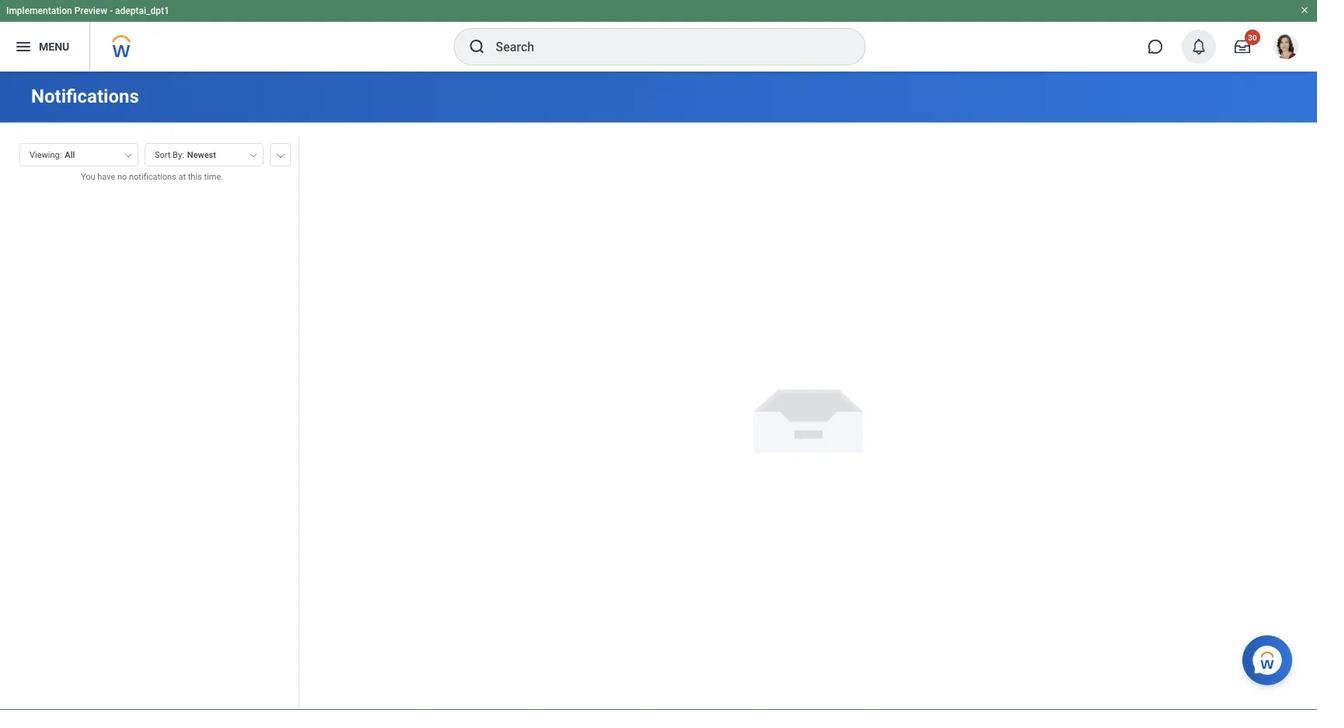 Task type: vqa. For each thing, say whether or not it's contained in the screenshot.
Connections button
no



Task type: locate. For each thing, give the bounding box(es) containing it.
notifications
[[31, 85, 139, 107]]

close environment banner image
[[1300, 5, 1310, 15]]

tab panel containing viewing:
[[0, 136, 299, 710]]

search image
[[468, 37, 486, 56]]

tab panel
[[0, 136, 299, 710]]

notifications
[[129, 172, 176, 182]]

you
[[81, 172, 95, 182]]

adeptai_dpt1
[[115, 5, 169, 16]]

preview
[[74, 5, 107, 16]]

tab panel inside notifications main content
[[0, 136, 299, 710]]

30 button
[[1226, 30, 1261, 64]]

Search Workday  search field
[[496, 30, 833, 64]]

justify image
[[14, 37, 33, 56]]

time.
[[204, 172, 223, 182]]

have
[[97, 172, 115, 182]]

reading pane region
[[299, 123, 1318, 710]]

notifications element
[[1178, 30, 1221, 64]]

more image
[[276, 150, 285, 158]]

-
[[110, 5, 113, 16]]

notifications main content
[[0, 72, 1318, 710]]

all
[[65, 150, 75, 160]]

menu
[[39, 40, 69, 53]]

by:
[[173, 150, 184, 160]]



Task type: describe. For each thing, give the bounding box(es) containing it.
viewing: all
[[30, 150, 75, 160]]

newest
[[187, 150, 216, 160]]

30
[[1249, 33, 1257, 42]]

inbox items list box
[[0, 194, 299, 710]]

you have no notifications at this time.
[[81, 172, 223, 182]]

sort by: newest
[[155, 150, 216, 160]]

notifications large image
[[1192, 39, 1207, 54]]

profile logan mcneil image
[[1274, 34, 1299, 62]]

inbox large image
[[1235, 39, 1251, 54]]

at
[[178, 172, 186, 182]]

this
[[188, 172, 202, 182]]

sort
[[155, 150, 171, 160]]

viewing:
[[30, 150, 62, 160]]

menu banner
[[0, 0, 1318, 72]]

menu button
[[0, 22, 90, 72]]

implementation
[[6, 5, 72, 16]]

no
[[117, 172, 127, 182]]

implementation preview -   adeptai_dpt1
[[6, 5, 169, 16]]



